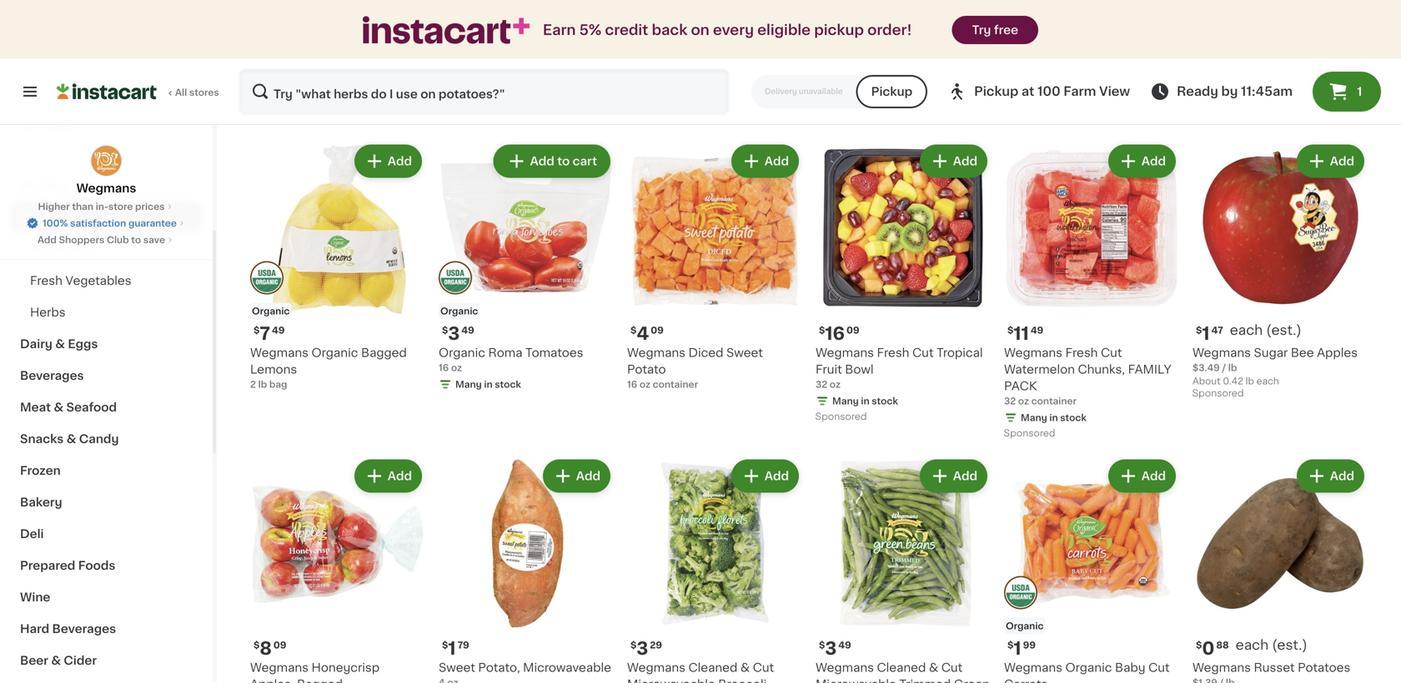 Task type: vqa. For each thing, say whether or not it's contained in the screenshot.
Produce
yes



Task type: describe. For each thing, give the bounding box(es) containing it.
0.4
[[1223, 98, 1238, 108]]

lb inside the wegmans organic bagged lemons 2 lb bag
[[258, 380, 267, 389]]

sponsored badge image for 11
[[1004, 429, 1054, 439]]

fresh for pack
[[1065, 347, 1098, 359]]

potato
[[627, 364, 666, 376]]

stores
[[189, 88, 219, 97]]

wegmans for wegmans
[[76, 183, 136, 194]]

family
[[1128, 364, 1171, 376]]

fresh for 32
[[877, 347, 909, 359]]

0 vertical spatial 2
[[1014, 47, 1025, 64]]

29
[[650, 641, 662, 650]]

farm
[[1064, 85, 1096, 98]]

$ 0 88 each (est.)
[[1196, 639, 1307, 658]]

& for meat
[[54, 402, 63, 414]]

wegmans for wegmans organic bagged lemons 2 lb bag
[[250, 347, 309, 359]]

wegmans for wegmans sugar bee apples $3.49 / lb about 0.42 lb each
[[1193, 347, 1251, 359]]

club
[[107, 236, 129, 245]]

0.42
[[1223, 377, 1243, 386]]

& for dairy
[[55, 339, 65, 350]]

add shoppers club to save
[[37, 236, 165, 245]]

lemons
[[250, 364, 297, 376]]

oz inside wegmans fresh cut tropical fruit bowl 32 oz
[[830, 380, 841, 389]]

about left '2.28'
[[627, 115, 655, 124]]

1 for $ 1 79
[[448, 640, 456, 658]]

bakery
[[20, 497, 62, 509]]

try free
[[972, 24, 1018, 36]]

by
[[1221, 85, 1238, 98]]

each inside wegmans sugar bee apples $3.49 / lb about 0.42 lb each
[[1256, 377, 1279, 386]]

wegmans red seedless grapes, bagged $2.89 / lb about 2.3 lb / package
[[816, 69, 957, 124]]

$2.89
[[816, 102, 843, 111]]

cut inside wegmans cleaned & cut microwavable trimmed gree
[[941, 663, 963, 674]]

cut inside wegmans cleaned & cut microwaveable broccol
[[753, 663, 774, 674]]

bagged inside wegmans green seedless grapes, bagged
[[676, 85, 721, 97]]

product group containing 7
[[250, 141, 425, 392]]

cut inside wegmans organic baby cut carrots
[[1148, 663, 1170, 674]]

1 for $ 1 99
[[1014, 640, 1021, 658]]

in for 16
[[861, 397, 869, 406]]

apples, for 6
[[250, 85, 294, 97]]

deli link
[[10, 519, 203, 550]]

wegmans for wegmans cleaned & cut microwavable trimmed gree
[[816, 663, 874, 674]]

produce link
[[10, 202, 203, 234]]

$1.76 each (estimated) element
[[1193, 45, 1368, 66]]

ready by 11:45am
[[1177, 85, 1293, 98]]

$ 16 09
[[819, 325, 859, 343]]

potatoes
[[1298, 663, 1350, 674]]

/pkg for 6
[[858, 45, 887, 59]]

79
[[457, 641, 469, 650]]

/ up 2.3
[[845, 102, 849, 111]]

try
[[972, 24, 991, 36]]

oz inside organic roma tomatoes 16 oz
[[451, 364, 462, 373]]

sweetango®
[[312, 69, 386, 80]]

$ for wegmans fresh cut tropical fruit bowl
[[819, 326, 825, 335]]

in for 3
[[484, 380, 493, 389]]

add button for wegmans cleaned & cut microwaveable broccol
[[733, 462, 797, 492]]

pack
[[1004, 381, 1037, 392]]

view
[[1099, 85, 1130, 98]]

tomatoes
[[525, 347, 583, 359]]

many for 16
[[832, 397, 859, 406]]

add button for wegmans cleaned & cut microwavable trimmed gree
[[921, 462, 986, 492]]

recipes
[[20, 180, 69, 192]]

$ 3 49 for wegmans cleaned & cut microwavable trimmed gree
[[819, 640, 851, 658]]

organic inside the wegmans organic bagged lemons 2 lb bag
[[312, 347, 358, 359]]

wegmans for wegmans cleaned & cut microwaveable broccol
[[627, 663, 685, 674]]

stock for 16
[[872, 397, 898, 406]]

snacks & candy link
[[10, 424, 203, 455]]

19
[[439, 102, 449, 111]]

& inside wegmans cleaned & cut microwaveable broccol
[[740, 663, 750, 674]]

bagged inside the wegmans organic bagged lemons 2 lb bag
[[361, 347, 407, 359]]

wegmans for wegmans potatoes, russet 5 lb
[[1004, 69, 1062, 80]]

cut inside wegmans fresh cut pineapple spears 19 oz
[[535, 69, 557, 80]]

$ 3 49 for organic roma tomatoes
[[442, 325, 474, 343]]

lb up '0.42'
[[1228, 364, 1237, 373]]

2 horizontal spatial sponsored badge image
[[1193, 389, 1243, 399]]

bagged inside wegmans sweetango® apples, bagged
[[297, 85, 343, 97]]

16 inside wegmans diced sweet potato 16 oz container
[[627, 380, 637, 389]]

wine link
[[10, 582, 203, 614]]

(est.) for 9
[[702, 45, 738, 59]]

$ 1 47
[[1196, 325, 1223, 343]]

about 2.28 lb / package
[[627, 115, 736, 124]]

/ inside $4.39 / lb about 0.4 lb each
[[1222, 85, 1226, 94]]

wegmans for wegmans organic baby cut carrots
[[1004, 663, 1062, 674]]

sweet potato, microwaveable
[[439, 663, 611, 674]]

diced
[[688, 347, 723, 359]]

grapes, for wegmans red seedless grapes, bagged $2.89 / lb about 2.3 lb / package
[[816, 85, 861, 97]]

apples
[[1317, 347, 1358, 359]]

$4.39 / lb about 0.4 lb each
[[1193, 85, 1274, 108]]

1 for $ 1 76 each (est.)
[[1202, 47, 1210, 64]]

$ 7 49
[[254, 325, 285, 343]]

fresh vegetables
[[30, 275, 131, 287]]

$ 8 09 for wegmans fresh cut pineapple spears
[[442, 47, 475, 64]]

apples, for 8
[[250, 679, 294, 684]]

russet inside wegmans potatoes, russet 5 lb
[[1124, 69, 1165, 80]]

$ 3 29
[[630, 640, 662, 658]]

spears
[[500, 85, 541, 97]]

fresh down 100%
[[30, 244, 62, 255]]

product group containing 0
[[1193, 457, 1368, 684]]

lb up 2.3
[[851, 102, 860, 111]]

add inside button
[[530, 156, 554, 167]]

49 for wegmans cleaned & cut microwavable trimmed gree
[[838, 641, 851, 650]]

beer & cider link
[[10, 645, 203, 677]]

herbs link
[[10, 297, 203, 329]]

09 for wegmans fresh cut tropical fruit bowl
[[846, 326, 859, 335]]

$ for wegmans cleaned & cut microwaveable broccol
[[630, 641, 637, 650]]

many for 11
[[1021, 414, 1047, 423]]

$0.88 each (estimated) element
[[1193, 638, 1368, 660]]

item badge image
[[1004, 577, 1037, 610]]

16 inside organic roma tomatoes 16 oz
[[439, 364, 449, 373]]

wegmans organic baby cut carrots
[[1004, 663, 1170, 684]]

beer
[[20, 655, 48, 667]]

beverages inside hard beverages link
[[52, 624, 116, 635]]

in for 11
[[1049, 414, 1058, 423]]

wegmans for wegmans green seedless grapes, bagged
[[627, 69, 685, 80]]

meat & seafood link
[[10, 392, 203, 424]]

bagged inside wegmans red seedless grapes, bagged $2.89 / lb about 2.3 lb / package
[[864, 85, 910, 97]]

100% satisfaction guarantee button
[[26, 213, 187, 230]]

$ inside $ 1 47
[[1196, 326, 1202, 335]]

add inside "link"
[[37, 236, 57, 245]]

6 for $ 6 65 /pkg (est.)
[[825, 47, 837, 64]]

prepared
[[20, 560, 75, 572]]

add button for wegmans russet potatoes
[[1298, 462, 1363, 492]]

beer & cider
[[20, 655, 97, 667]]

add button for wegmans organic bagged lemons
[[356, 146, 420, 176]]

hard beverages
[[20, 624, 116, 635]]

09 for wegmans diced sweet potato
[[651, 326, 664, 335]]

49 for organic roma tomatoes
[[461, 326, 474, 335]]

wegmans cleaned & cut microwavable trimmed gree
[[816, 663, 990, 684]]

every
[[713, 23, 754, 37]]

cider
[[64, 655, 97, 667]]

5%
[[579, 23, 602, 37]]

roma
[[488, 347, 522, 359]]

(est.) for 0
[[1272, 639, 1307, 653]]

$ for sweet potato, microwaveable
[[442, 641, 448, 650]]

& for beer
[[51, 655, 61, 667]]

fresh vegetables link
[[10, 265, 203, 297]]

stock for 3
[[495, 380, 521, 389]]

free
[[994, 24, 1018, 36]]

credit
[[605, 23, 648, 37]]

2.3
[[846, 115, 860, 124]]

wegmans for wegmans diced sweet potato 16 oz container
[[627, 347, 685, 359]]

frozen link
[[10, 455, 203, 487]]

eligible
[[757, 23, 811, 37]]

organic inside wegmans organic baby cut carrots
[[1065, 663, 1112, 674]]

$ 2 89
[[1007, 47, 1039, 64]]

each inside $ 1 76 each (est.)
[[1230, 45, 1263, 59]]

eggs
[[68, 339, 98, 350]]

(est.) inside $1.47 each (estimated) element
[[1266, 324, 1302, 337]]

wegmans for wegmans fresh cut pineapple spears 19 oz
[[439, 69, 497, 80]]

seedless for wegmans red seedless grapes, bagged $2.89 / lb about 2.3 lb / package
[[904, 69, 957, 80]]

3 for organic roma tomatoes
[[448, 325, 460, 343]]

beverages link
[[10, 360, 203, 392]]

produce
[[20, 212, 71, 223]]

back
[[652, 23, 687, 37]]

$ 8 09 for wegmans honeycrisp apples, bagged
[[254, 640, 286, 658]]

sweet inside wegmans diced sweet potato 16 oz container
[[726, 347, 763, 359]]

sugar
[[1254, 347, 1288, 359]]

$ 1 76 each (est.)
[[1196, 45, 1301, 64]]

beverages inside beverages link
[[20, 370, 84, 382]]

red
[[877, 69, 901, 80]]

$ for wegmans fresh cut pineapple spears
[[442, 48, 448, 57]]

hard beverages link
[[10, 614, 203, 645]]

container inside wegmans diced sweet potato 16 oz container
[[653, 380, 698, 389]]

/ right 2.3
[[873, 115, 877, 124]]

$1.47 each (estimated) element
[[1193, 323, 1368, 345]]

$ inside the $ 0 88 each (est.)
[[1196, 641, 1202, 650]]

frozen
[[20, 465, 61, 477]]

wegmans organic bagged lemons 2 lb bag
[[250, 347, 407, 389]]

1 inside "button"
[[1357, 86, 1362, 98]]

all stores
[[175, 88, 219, 97]]

wegmans fresh cut tropical fruit bowl 32 oz
[[816, 347, 983, 389]]

in-
[[96, 202, 108, 211]]

oz inside wegmans fresh cut watermelon chunks, family pack 32 oz container
[[1018, 397, 1029, 406]]

foods
[[78, 560, 115, 572]]

add shoppers club to save link
[[37, 234, 175, 247]]

bowl
[[845, 364, 874, 376]]



Task type: locate. For each thing, give the bounding box(es) containing it.
$ for wegmans potatoes, russet
[[1007, 48, 1014, 57]]

$ up fruit
[[819, 326, 825, 335]]

1 horizontal spatial pickup
[[974, 85, 1018, 98]]

wegmans down 33
[[627, 69, 685, 80]]

pickup inside popup button
[[974, 85, 1018, 98]]

$ for wegmans organic baby cut carrots
[[1007, 641, 1014, 650]]

earn 5% credit back on every eligible pickup order!
[[543, 23, 912, 37]]

8 for wegmans fresh cut pineapple spears
[[448, 47, 460, 64]]

1 horizontal spatial russet
[[1254, 663, 1295, 674]]

$ for wegmans fresh cut watermelon chunks, family pack
[[1007, 326, 1014, 335]]

about down "$2.89"
[[816, 115, 844, 124]]

apples,
[[250, 85, 294, 97], [250, 679, 294, 684]]

cleaned inside wegmans cleaned & cut microwavable trimmed gree
[[877, 663, 926, 674]]

sweet right the diced
[[726, 347, 763, 359]]

$ inside $ 1 79
[[442, 641, 448, 650]]

$ 3 49 up microwavable
[[819, 640, 851, 658]]

1 horizontal spatial sweet
[[726, 347, 763, 359]]

2 grapes, from the left
[[816, 85, 861, 97]]

1 vertical spatial many
[[832, 397, 859, 406]]

0 vertical spatial 8
[[448, 47, 460, 64]]

11
[[1014, 325, 1029, 343]]

snacks
[[20, 434, 64, 445]]

2 left bag
[[250, 380, 256, 389]]

0 horizontal spatial stock
[[495, 380, 521, 389]]

many in stock for 16
[[832, 397, 898, 406]]

0 vertical spatial russet
[[1124, 69, 1165, 80]]

beverages up cider
[[52, 624, 116, 635]]

grapes, for wegmans green seedless grapes, bagged
[[627, 85, 673, 97]]

cut inside wegmans fresh cut tropical fruit bowl 32 oz
[[912, 347, 934, 359]]

0 horizontal spatial container
[[653, 380, 698, 389]]

recipes link
[[10, 170, 203, 202]]

0 horizontal spatial 6
[[260, 47, 272, 64]]

2 cleaned from the left
[[877, 663, 926, 674]]

$ 9 33 /pkg (est.)
[[630, 45, 738, 64]]

32 inside wegmans fresh cut tropical fruit bowl 32 oz
[[816, 380, 827, 389]]

cleaned inside wegmans cleaned & cut microwaveable broccol
[[688, 663, 737, 674]]

apples, inside wegmans honeycrisp apples, bagged
[[250, 679, 294, 684]]

0 horizontal spatial microwaveable
[[523, 663, 611, 674]]

wegmans inside wegmans red seedless grapes, bagged $2.89 / lb about 2.3 lb / package
[[816, 69, 874, 80]]

2 6 from the left
[[825, 47, 837, 64]]

1 vertical spatial $ 8 09
[[254, 640, 286, 658]]

1 horizontal spatial many
[[832, 397, 859, 406]]

item badge image for 3
[[439, 262, 472, 295]]

49 right 11
[[1031, 326, 1043, 335]]

to inside "link"
[[131, 236, 141, 245]]

2 horizontal spatial many in stock
[[1021, 414, 1086, 423]]

chunks,
[[1078, 364, 1125, 376]]

09 right 4
[[651, 326, 664, 335]]

product group containing 16
[[816, 141, 991, 427]]

/ up '0.42'
[[1222, 364, 1226, 373]]

2 vertical spatial 16
[[627, 380, 637, 389]]

$ up the watermelon
[[1007, 326, 1014, 335]]

snacks & candy
[[20, 434, 119, 445]]

item badge image
[[250, 262, 284, 295], [439, 262, 472, 295]]

2 package from the left
[[880, 115, 919, 124]]

wegmans up at
[[1004, 69, 1062, 80]]

7
[[260, 325, 270, 343]]

potato,
[[478, 663, 520, 674]]

0 horizontal spatial cleaned
[[688, 663, 737, 674]]

2 vertical spatial in
[[1049, 414, 1058, 423]]

$ inside $ 9 33 /pkg (est.)
[[630, 48, 637, 57]]

Search field
[[240, 70, 728, 113]]

pickup left at
[[974, 85, 1018, 98]]

lb
[[1012, 85, 1021, 94], [1229, 85, 1237, 94], [1240, 98, 1249, 108], [851, 102, 860, 111], [680, 115, 689, 124], [863, 115, 871, 124], [1228, 364, 1237, 373], [1246, 377, 1254, 386], [258, 380, 267, 389]]

sponsored badge image
[[1193, 389, 1243, 399], [816, 413, 866, 422], [1004, 429, 1054, 439]]

0 vertical spatial sweet
[[726, 347, 763, 359]]

carrots
[[1004, 679, 1048, 684]]

container inside wegmans fresh cut watermelon chunks, family pack 32 oz container
[[1031, 397, 1077, 406]]

1 /pkg from the left
[[669, 45, 699, 59]]

1 horizontal spatial sponsored badge image
[[1004, 429, 1054, 439]]

0 horizontal spatial 2
[[250, 380, 256, 389]]

fresh left tropical
[[877, 347, 909, 359]]

2 vertical spatial many
[[1021, 414, 1047, 423]]

cut
[[535, 69, 557, 80], [912, 347, 934, 359], [1101, 347, 1122, 359], [753, 663, 774, 674], [941, 663, 963, 674], [1148, 663, 1170, 674]]

container down the watermelon
[[1031, 397, 1077, 406]]

89 for 2
[[1026, 48, 1039, 57]]

pineapple
[[439, 85, 497, 97]]

$ 3 49
[[442, 325, 474, 343], [819, 640, 851, 658]]

package down wegmans green seedless grapes, bagged
[[697, 115, 736, 124]]

item badge image for 7
[[250, 262, 284, 295]]

9
[[637, 47, 649, 64]]

green
[[688, 69, 725, 80]]

8 up wegmans honeycrisp apples, bagged
[[260, 640, 272, 658]]

add button for wegmans honeycrisp apples, bagged
[[356, 462, 420, 492]]

$ 8 09 up wegmans honeycrisp apples, bagged
[[254, 640, 286, 658]]

seedless inside wegmans green seedless grapes, bagged
[[727, 69, 781, 80]]

many in stock
[[455, 380, 521, 389], [832, 397, 898, 406], [1021, 414, 1086, 423]]

fresh for oz
[[500, 69, 532, 80]]

each inside $4.39 / lb about 0.4 lb each
[[1251, 98, 1274, 108]]

wegmans for wegmans fresh cut tropical fruit bowl 32 oz
[[816, 347, 874, 359]]

$ inside $ 6 65 /pkg (est.)
[[819, 48, 825, 57]]

1 horizontal spatial 8
[[448, 47, 460, 64]]

fruit
[[816, 364, 842, 376]]

1 vertical spatial to
[[131, 236, 141, 245]]

(est.) up 'sugar'
[[1266, 324, 1302, 337]]

0 vertical spatial in
[[484, 380, 493, 389]]

lb up the 0.4
[[1229, 85, 1237, 94]]

wegmans inside wegmans cleaned & cut microwaveable broccol
[[627, 663, 685, 674]]

$ left 65
[[819, 48, 825, 57]]

1 cleaned from the left
[[688, 663, 737, 674]]

2 inside the wegmans organic bagged lemons 2 lb bag
[[250, 380, 256, 389]]

0 vertical spatial $ 8 09
[[442, 47, 475, 64]]

fresh
[[500, 69, 532, 80], [30, 244, 62, 255], [30, 275, 62, 287], [877, 347, 909, 359], [1065, 347, 1098, 359]]

grapes, up '2.28'
[[627, 85, 673, 97]]

wegmans for wegmans fresh cut watermelon chunks, family pack 32 oz container
[[1004, 347, 1062, 359]]

organic inside organic roma tomatoes 16 oz
[[439, 347, 485, 359]]

49
[[272, 326, 285, 335], [461, 326, 474, 335], [1031, 326, 1043, 335], [838, 641, 851, 650]]

2 seedless from the left
[[904, 69, 957, 80]]

$ left 33
[[630, 48, 637, 57]]

0 vertical spatial sponsored badge image
[[1193, 389, 1243, 399]]

0 vertical spatial beverages
[[20, 370, 84, 382]]

2 apples, from the top
[[250, 679, 294, 684]]

$ inside $ 11 49
[[1007, 326, 1014, 335]]

2 horizontal spatial 3
[[825, 640, 837, 658]]

0 vertical spatial many
[[455, 380, 482, 389]]

2 horizontal spatial many
[[1021, 414, 1047, 423]]

about inside $4.39 / lb about 0.4 lb each
[[1193, 98, 1220, 108]]

many in stock for 11
[[1021, 414, 1086, 423]]

wegmans down 88 on the bottom right
[[1193, 663, 1251, 674]]

lb right 5
[[1012, 85, 1021, 94]]

& for snacks
[[66, 434, 76, 445]]

32
[[816, 380, 827, 389], [1004, 397, 1016, 406]]

1 vertical spatial microwaveable
[[627, 679, 715, 684]]

/ right '2.28'
[[691, 115, 695, 124]]

1 vertical spatial 32
[[1004, 397, 1016, 406]]

None search field
[[239, 68, 730, 115]]

many for 3
[[455, 380, 482, 389]]

89 for 6
[[273, 48, 286, 57]]

vegetables
[[65, 275, 131, 287]]

wegmans for wegmans sweetango® apples, bagged
[[250, 69, 309, 80]]

1 vertical spatial russet
[[1254, 663, 1295, 674]]

11:45am
[[1241, 85, 1293, 98]]

microwavable
[[816, 679, 896, 684]]

/ up the 0.4
[[1222, 85, 1226, 94]]

$ up potato
[[630, 326, 637, 335]]

pickup for pickup at 100 farm view
[[974, 85, 1018, 98]]

$ 4 09
[[630, 325, 664, 343]]

1 horizontal spatial stock
[[872, 397, 898, 406]]

1 horizontal spatial package
[[880, 115, 919, 124]]

1 button
[[1313, 72, 1381, 112]]

wegmans fresh cut watermelon chunks, family pack 32 oz container
[[1004, 347, 1171, 406]]

oz inside wegmans diced sweet potato 16 oz container
[[639, 380, 650, 389]]

1 horizontal spatial 2
[[1014, 47, 1025, 64]]

than
[[72, 202, 93, 211]]

wegmans sweetango® apples, bagged
[[250, 69, 386, 97]]

prepared foods link
[[10, 550, 203, 582]]

about inside wegmans red seedless grapes, bagged $2.89 / lb about 2.3 lb / package
[[816, 115, 844, 124]]

2 vertical spatial many in stock
[[1021, 414, 1086, 423]]

fresh up herbs
[[30, 275, 62, 287]]

wegmans for wegmans honeycrisp apples, bagged
[[250, 663, 309, 674]]

wegmans inside wegmans fresh cut watermelon chunks, family pack 32 oz container
[[1004, 347, 1062, 359]]

1 grapes, from the left
[[627, 85, 673, 97]]

each down 11:45am
[[1251, 98, 1274, 108]]

0 horizontal spatial to
[[131, 236, 141, 245]]

0 horizontal spatial $ 8 09
[[254, 640, 286, 658]]

(est.) inside $ 9 33 /pkg (est.)
[[702, 45, 738, 59]]

1 horizontal spatial container
[[1031, 397, 1077, 406]]

(est.) down earn 5% credit back on every eligible pickup order!
[[702, 45, 738, 59]]

wegmans link
[[76, 145, 136, 197]]

earn
[[543, 23, 576, 37]]

2 horizontal spatial in
[[1049, 414, 1058, 423]]

wegmans up carrots
[[1004, 663, 1062, 674]]

0
[[1202, 640, 1215, 658]]

32 down fruit
[[816, 380, 827, 389]]

wegmans up potato
[[627, 347, 685, 359]]

microwaveable inside wegmans cleaned & cut microwaveable broccol
[[627, 679, 715, 684]]

1 vertical spatial many in stock
[[832, 397, 898, 406]]

package inside wegmans red seedless grapes, bagged $2.89 / lb about 2.3 lb / package
[[880, 115, 919, 124]]

wegmans diced sweet potato 16 oz container
[[627, 347, 763, 389]]

1 vertical spatial apples,
[[250, 679, 294, 684]]

1 vertical spatial stock
[[872, 397, 898, 406]]

$ for wegmans organic bagged lemons
[[254, 326, 260, 335]]

many down bowl
[[832, 397, 859, 406]]

89 inside $ 2 89
[[1026, 48, 1039, 57]]

cart
[[573, 156, 597, 167]]

1 horizontal spatial 32
[[1004, 397, 1016, 406]]

honeycrisp
[[312, 663, 380, 674]]

instacart plus icon image
[[363, 16, 529, 44]]

0 horizontal spatial in
[[484, 380, 493, 389]]

1 horizontal spatial 89
[[1026, 48, 1039, 57]]

$ for wegmans cleaned & cut microwavable trimmed gree
[[819, 641, 825, 650]]

1 89 from the left
[[273, 48, 286, 57]]

pickup at 100 farm view
[[974, 85, 1130, 98]]

wegmans inside the wegmans organic bagged lemons 2 lb bag
[[250, 347, 309, 359]]

add to cart
[[530, 156, 597, 167]]

lists
[[47, 121, 75, 133]]

3 for wegmans cleaned & cut microwaveable broccol
[[637, 640, 648, 658]]

add to cart button
[[495, 146, 609, 176]]

wegmans inside wegmans sweetango® apples, bagged
[[250, 69, 309, 80]]

1 horizontal spatial to
[[557, 156, 570, 167]]

0 vertical spatial to
[[557, 156, 570, 167]]

1 horizontal spatial 16
[[627, 380, 637, 389]]

1 apples, from the top
[[250, 85, 294, 97]]

product group containing 11
[[1004, 141, 1179, 443]]

sponsored badge image for 16
[[816, 413, 866, 422]]

many down pack
[[1021, 414, 1047, 423]]

0 horizontal spatial pickup
[[871, 86, 912, 98]]

0 horizontal spatial 3
[[448, 325, 460, 343]]

about down '$3.49'
[[1193, 377, 1220, 386]]

09 for wegmans honeycrisp apples, bagged
[[273, 641, 286, 650]]

wegmans down $ 3 29
[[627, 663, 685, 674]]

& inside "link"
[[66, 434, 76, 445]]

0 horizontal spatial seedless
[[727, 69, 781, 80]]

0 vertical spatial 32
[[816, 380, 827, 389]]

instacart logo image
[[57, 82, 157, 102]]

/ inside wegmans sugar bee apples $3.49 / lb about 0.42 lb each
[[1222, 364, 1226, 373]]

(est.) for 6
[[891, 45, 926, 59]]

100%
[[43, 219, 68, 228]]

sweet down $ 1 79 on the left bottom of page
[[439, 663, 475, 674]]

0 vertical spatial 16
[[825, 325, 845, 343]]

$ for wegmans diced sweet potato
[[630, 326, 637, 335]]

1 package from the left
[[697, 115, 736, 124]]

$9.33 per package (estimated) element
[[627, 45, 802, 66]]

wegmans for wegmans russet potatoes
[[1193, 663, 1251, 674]]

add button for wegmans organic baby cut carrots
[[1110, 462, 1174, 492]]

wegmans inside wegmans cleaned & cut microwavable trimmed gree
[[816, 663, 874, 674]]

russet inside product group
[[1254, 663, 1295, 674]]

49 inside $ 11 49
[[1031, 326, 1043, 335]]

1
[[1202, 47, 1210, 64], [1357, 86, 1362, 98], [1202, 325, 1210, 343], [448, 640, 456, 658], [1014, 640, 1021, 658]]

cut inside wegmans fresh cut watermelon chunks, family pack 32 oz container
[[1101, 347, 1122, 359]]

wegmans inside wegmans honeycrisp apples, bagged
[[250, 663, 309, 674]]

1 vertical spatial 2
[[250, 380, 256, 389]]

many in stock for 3
[[455, 380, 521, 389]]

to left save on the left
[[131, 236, 141, 245]]

wegmans inside wegmans fresh cut tropical fruit bowl 32 oz
[[816, 347, 874, 359]]

many down organic roma tomatoes 16 oz
[[455, 380, 482, 389]]

$ inside $ 2 89
[[1007, 48, 1014, 57]]

wegmans up the lemons
[[250, 347, 309, 359]]

2 89 from the left
[[1026, 48, 1039, 57]]

$ left 99
[[1007, 641, 1014, 650]]

1 horizontal spatial seedless
[[904, 69, 957, 80]]

stock down wegmans fresh cut tropical fruit bowl 32 oz
[[872, 397, 898, 406]]

(est.) for 1
[[1266, 45, 1301, 59]]

$ up microwavable
[[819, 641, 825, 650]]

seedless
[[727, 69, 781, 80], [904, 69, 957, 80]]

49 for wegmans fresh cut watermelon chunks, family pack
[[1031, 326, 1043, 335]]

sponsored badge image down pack
[[1004, 429, 1054, 439]]

fresh up spears
[[500, 69, 532, 80]]

$ inside $ 6 89
[[254, 48, 260, 57]]

0 horizontal spatial many in stock
[[455, 380, 521, 389]]

at
[[1021, 85, 1034, 98]]

6 inside $ 6 65 /pkg (est.)
[[825, 47, 837, 64]]

many in stock down bowl
[[832, 397, 898, 406]]

0 horizontal spatial item badge image
[[250, 262, 284, 295]]

1 for $ 1 47
[[1202, 325, 1210, 343]]

fresh inside wegmans fresh cut pineapple spears 19 oz
[[500, 69, 532, 80]]

1 horizontal spatial $ 8 09
[[442, 47, 475, 64]]

wegmans inside wegmans green seedless grapes, bagged
[[627, 69, 685, 80]]

$ 1 79
[[442, 640, 469, 658]]

bakery link
[[10, 487, 203, 519]]

$ up the lemons
[[254, 326, 260, 335]]

each (est.)
[[1230, 324, 1302, 337]]

seedless down $6.65 per package (estimated) 'element'
[[904, 69, 957, 80]]

dairy & eggs
[[20, 339, 98, 350]]

pickup down red
[[871, 86, 912, 98]]

49 inside "$ 7 49"
[[272, 326, 285, 335]]

pickup for pickup
[[871, 86, 912, 98]]

1 vertical spatial $ 3 49
[[819, 640, 851, 658]]

8
[[448, 47, 460, 64], [260, 640, 272, 658]]

$6.65 per package (estimated) element
[[816, 45, 991, 66]]

09 up bowl
[[846, 326, 859, 335]]

1 horizontal spatial $ 3 49
[[819, 640, 851, 658]]

$4.39
[[1193, 85, 1220, 94]]

8 for wegmans honeycrisp apples, bagged
[[260, 640, 272, 658]]

16
[[825, 325, 845, 343], [439, 364, 449, 373], [627, 380, 637, 389]]

lb right the 0.4
[[1240, 98, 1249, 108]]

0 horizontal spatial many
[[455, 380, 482, 389]]

fruits
[[65, 244, 98, 255]]

89 up wegmans sweetango® apples, bagged
[[273, 48, 286, 57]]

russet
[[1124, 69, 1165, 80], [1254, 663, 1295, 674]]

add button for sweet potato, microwaveable
[[544, 462, 609, 492]]

about inside wegmans sugar bee apples $3.49 / lb about 0.42 lb each
[[1193, 377, 1220, 386]]

prices
[[135, 202, 165, 211]]

cleaned for microwavable
[[877, 663, 926, 674]]

$ inside "$ 1 99"
[[1007, 641, 1014, 650]]

2 item badge image from the left
[[439, 262, 472, 295]]

1 horizontal spatial 3
[[637, 640, 648, 658]]

0 vertical spatial container
[[653, 380, 698, 389]]

6 left 65
[[825, 47, 837, 64]]

lb right 2.3
[[863, 115, 871, 124]]

5
[[1004, 85, 1010, 94]]

$ 1 99
[[1007, 640, 1036, 658]]

wegmans up higher than in-store prices link
[[76, 183, 136, 194]]

each right 76
[[1230, 45, 1263, 59]]

100
[[1037, 85, 1060, 98]]

1 vertical spatial sweet
[[439, 663, 475, 674]]

1 horizontal spatial grapes,
[[816, 85, 861, 97]]

grapes, inside wegmans green seedless grapes, bagged
[[627, 85, 673, 97]]

many in stock down pack
[[1021, 414, 1086, 423]]

sponsored badge image down '0.42'
[[1193, 389, 1243, 399]]

1 horizontal spatial microwaveable
[[627, 679, 715, 684]]

to left cart
[[557, 156, 570, 167]]

$ left the 47
[[1196, 326, 1202, 335]]

1 horizontal spatial /pkg
[[858, 45, 887, 59]]

0 horizontal spatial 32
[[816, 380, 827, 389]]

apples, inside wegmans sweetango® apples, bagged
[[250, 85, 294, 97]]

76
[[1211, 48, 1223, 57]]

0 horizontal spatial package
[[697, 115, 736, 124]]

bagged inside wegmans honeycrisp apples, bagged
[[297, 679, 343, 684]]

$ for organic roma tomatoes
[[442, 326, 448, 335]]

wegmans for wegmans red seedless grapes, bagged $2.89 / lb about 2.3 lb / package
[[816, 69, 874, 80]]

$ left the 29 at the bottom left
[[630, 641, 637, 650]]

higher than in-store prices link
[[38, 200, 175, 213]]

service type group
[[751, 75, 927, 108]]

herbs
[[30, 307, 66, 319]]

to inside button
[[557, 156, 570, 167]]

$ inside "$ 7 49"
[[254, 326, 260, 335]]

0 horizontal spatial russet
[[1124, 69, 1165, 80]]

1 horizontal spatial in
[[861, 397, 869, 406]]

product group
[[250, 0, 425, 128], [439, 0, 614, 128], [250, 141, 425, 392], [439, 141, 614, 395], [627, 141, 802, 392], [816, 141, 991, 427], [1004, 141, 1179, 443], [1193, 141, 1368, 403], [250, 457, 425, 684], [439, 457, 614, 684], [627, 457, 802, 684], [816, 457, 991, 684], [1004, 457, 1179, 684], [1193, 457, 1368, 684]]

1 6 from the left
[[260, 47, 272, 64]]

russet up view
[[1124, 69, 1165, 80]]

32 inside wegmans fresh cut watermelon chunks, family pack 32 oz container
[[1004, 397, 1016, 406]]

1 vertical spatial container
[[1031, 397, 1077, 406]]

1 item badge image from the left
[[250, 262, 284, 295]]

1 inside $ 1 76 each (est.)
[[1202, 47, 1210, 64]]

0 horizontal spatial /pkg
[[669, 45, 699, 59]]

1 horizontal spatial 6
[[825, 47, 837, 64]]

$ left 76
[[1196, 48, 1202, 57]]

cleaned for microwaveable
[[688, 663, 737, 674]]

$ inside $ 3 29
[[630, 641, 637, 650]]

wegmans up pineapple
[[439, 69, 497, 80]]

(est.) inside $ 6 65 /pkg (est.)
[[891, 45, 926, 59]]

6 for $ 6 89
[[260, 47, 272, 64]]

oz inside wegmans fresh cut pineapple spears 19 oz
[[451, 102, 462, 111]]

wegmans potatoes, russet 5 lb
[[1004, 69, 1165, 94]]

/pkg inside $ 9 33 /pkg (est.)
[[669, 45, 699, 59]]

to
[[557, 156, 570, 167], [131, 236, 141, 245]]

49 right 7
[[272, 326, 285, 335]]

higher than in-store prices
[[38, 202, 165, 211]]

each inside the $ 0 88 each (est.)
[[1236, 639, 1269, 653]]

lb inside wegmans potatoes, russet 5 lb
[[1012, 85, 1021, 94]]

1 horizontal spatial cleaned
[[877, 663, 926, 674]]

0 horizontal spatial sweet
[[439, 663, 475, 674]]

2.28
[[657, 115, 678, 124]]

wegmans green seedless grapes, bagged
[[627, 69, 781, 97]]

$ up organic roma tomatoes 16 oz
[[442, 326, 448, 335]]

dairy & eggs link
[[10, 329, 203, 360]]

beverages down dairy & eggs on the left of the page
[[20, 370, 84, 382]]

3 for wegmans cleaned & cut microwavable trimmed gree
[[825, 640, 837, 658]]

lb left bag
[[258, 380, 267, 389]]

$ inside $ 1 76 each (est.)
[[1196, 48, 1202, 57]]

09 for wegmans fresh cut pineapple spears
[[462, 48, 475, 57]]

item badge image inside product group
[[250, 262, 284, 295]]

wegmans inside wegmans sugar bee apples $3.49 / lb about 0.42 lb each
[[1193, 347, 1251, 359]]

wegmans left honeycrisp on the left bottom of page
[[250, 663, 309, 674]]

1 vertical spatial beverages
[[52, 624, 116, 635]]

deli
[[20, 529, 44, 540]]

2 vertical spatial sponsored badge image
[[1004, 429, 1054, 439]]

$ for wegmans sweetango® apples, bagged
[[254, 48, 260, 57]]

beverages
[[20, 370, 84, 382], [52, 624, 116, 635]]

pickup inside button
[[871, 86, 912, 98]]

baby
[[1115, 663, 1145, 674]]

order!
[[867, 23, 912, 37]]

package down pickup button
[[880, 115, 919, 124]]

0 vertical spatial many in stock
[[455, 380, 521, 389]]

1 seedless from the left
[[727, 69, 781, 80]]

65
[[839, 48, 851, 57]]

1 vertical spatial sponsored badge image
[[816, 413, 866, 422]]

& inside wegmans cleaned & cut microwavable trimmed gree
[[929, 663, 938, 674]]

oz
[[451, 102, 462, 111], [451, 364, 462, 373], [639, 380, 650, 389], [830, 380, 841, 389], [1018, 397, 1029, 406]]

$ 8 09 down instacart plus icon
[[442, 47, 475, 64]]

2 /pkg from the left
[[858, 45, 887, 59]]

$ for wegmans honeycrisp apples, bagged
[[254, 641, 260, 650]]

in down bowl
[[861, 397, 869, 406]]

lb right '2.28'
[[680, 115, 689, 124]]

49 up organic roma tomatoes 16 oz
[[461, 326, 474, 335]]

$ down instacart plus icon
[[442, 48, 448, 57]]

fresh inside wegmans fresh cut watermelon chunks, family pack 32 oz container
[[1065, 347, 1098, 359]]

1 vertical spatial 16
[[439, 364, 449, 373]]

lb right '0.42'
[[1246, 377, 1254, 386]]

each down 'sugar'
[[1256, 377, 1279, 386]]

each right the 47
[[1230, 324, 1263, 337]]

sponsored badge image down fruit
[[816, 413, 866, 422]]

product group containing 6
[[250, 0, 425, 128]]

$ inside $ 4 09
[[630, 326, 637, 335]]

0 vertical spatial stock
[[495, 380, 521, 389]]

09 inside $ 4 09
[[651, 326, 664, 335]]

0 vertical spatial $ 3 49
[[442, 325, 474, 343]]

fresh up chunks,
[[1065, 347, 1098, 359]]

seedless down $9.33 per package (estimated) element at the top of the page
[[727, 69, 781, 80]]

about down $4.39
[[1193, 98, 1220, 108]]

&
[[55, 339, 65, 350], [54, 402, 63, 414], [66, 434, 76, 445], [51, 655, 61, 667], [740, 663, 750, 674], [929, 663, 938, 674]]

0 horizontal spatial sponsored badge image
[[816, 413, 866, 422]]

/pkg for 9
[[669, 45, 699, 59]]

/pkg inside $ 6 65 /pkg (est.)
[[858, 45, 887, 59]]

fresh inside wegmans fresh cut tropical fruit bowl 32 oz
[[877, 347, 909, 359]]

pickup button
[[856, 75, 927, 108]]

89 inside $ 6 89
[[273, 48, 286, 57]]

wegmans inside wegmans fresh cut pineapple spears 19 oz
[[439, 69, 497, 80]]

(est.) inside the $ 0 88 each (est.)
[[1272, 639, 1307, 653]]

09 inside $ 16 09
[[846, 326, 859, 335]]

/pkg up red
[[858, 45, 887, 59]]

2 vertical spatial stock
[[1060, 414, 1086, 423]]

99
[[1023, 641, 1036, 650]]

0 horizontal spatial grapes,
[[627, 85, 673, 97]]

cleaned
[[688, 663, 737, 674], [877, 663, 926, 674]]

0 vertical spatial microwaveable
[[523, 663, 611, 674]]

tropical
[[937, 347, 983, 359]]

49 for wegmans organic bagged lemons
[[272, 326, 285, 335]]

in down the watermelon
[[1049, 414, 1058, 423]]

0 horizontal spatial 89
[[273, 48, 286, 57]]

seedless for wegmans green seedless grapes, bagged
[[727, 69, 781, 80]]

0 horizontal spatial 16
[[439, 364, 449, 373]]

wegmans inside wegmans diced sweet potato 16 oz container
[[627, 347, 685, 359]]

product group containing 4
[[627, 141, 802, 392]]

$ inside $ 16 09
[[819, 326, 825, 335]]

ready by 11:45am link
[[1150, 82, 1293, 102]]

3 up organic roma tomatoes 16 oz
[[448, 325, 460, 343]]

(est.) up 11:45am
[[1266, 45, 1301, 59]]

stock for 11
[[1060, 414, 1086, 423]]

wegmans up microwavable
[[816, 663, 874, 674]]

(est.) inside $ 1 76 each (est.)
[[1266, 45, 1301, 59]]

add button for wegmans diced sweet potato
[[733, 146, 797, 176]]

wegmans logo image
[[90, 145, 122, 177]]

1 vertical spatial in
[[861, 397, 869, 406]]

1 horizontal spatial many in stock
[[832, 397, 898, 406]]

0 horizontal spatial $ 3 49
[[442, 325, 474, 343]]

$ 8 09
[[442, 47, 475, 64], [254, 640, 286, 658]]

2 horizontal spatial 16
[[825, 325, 845, 343]]

2
[[1014, 47, 1025, 64], [250, 380, 256, 389]]

0 horizontal spatial 8
[[260, 640, 272, 658]]

2 horizontal spatial stock
[[1060, 414, 1086, 423]]

wegmans down 65
[[816, 69, 874, 80]]

many in stock down organic roma tomatoes 16 oz
[[455, 380, 521, 389]]

wegmans
[[250, 69, 309, 80], [439, 69, 497, 80], [627, 69, 685, 80], [816, 69, 874, 80], [1004, 69, 1062, 80], [76, 183, 136, 194], [250, 347, 309, 359], [627, 347, 685, 359], [816, 347, 874, 359], [1004, 347, 1062, 359], [1193, 347, 1251, 359], [250, 663, 309, 674], [627, 663, 685, 674], [816, 663, 874, 674], [1004, 663, 1062, 674], [1193, 663, 1251, 674]]

/pkg down back
[[669, 45, 699, 59]]

bee
[[1291, 347, 1314, 359]]

0 vertical spatial apples,
[[250, 85, 294, 97]]

1 vertical spatial 8
[[260, 640, 272, 658]]

89 up at
[[1026, 48, 1039, 57]]

wegmans down $ 6 89 at the left top of the page
[[250, 69, 309, 80]]

microwaveable down the 29 at the bottom left
[[627, 679, 715, 684]]



